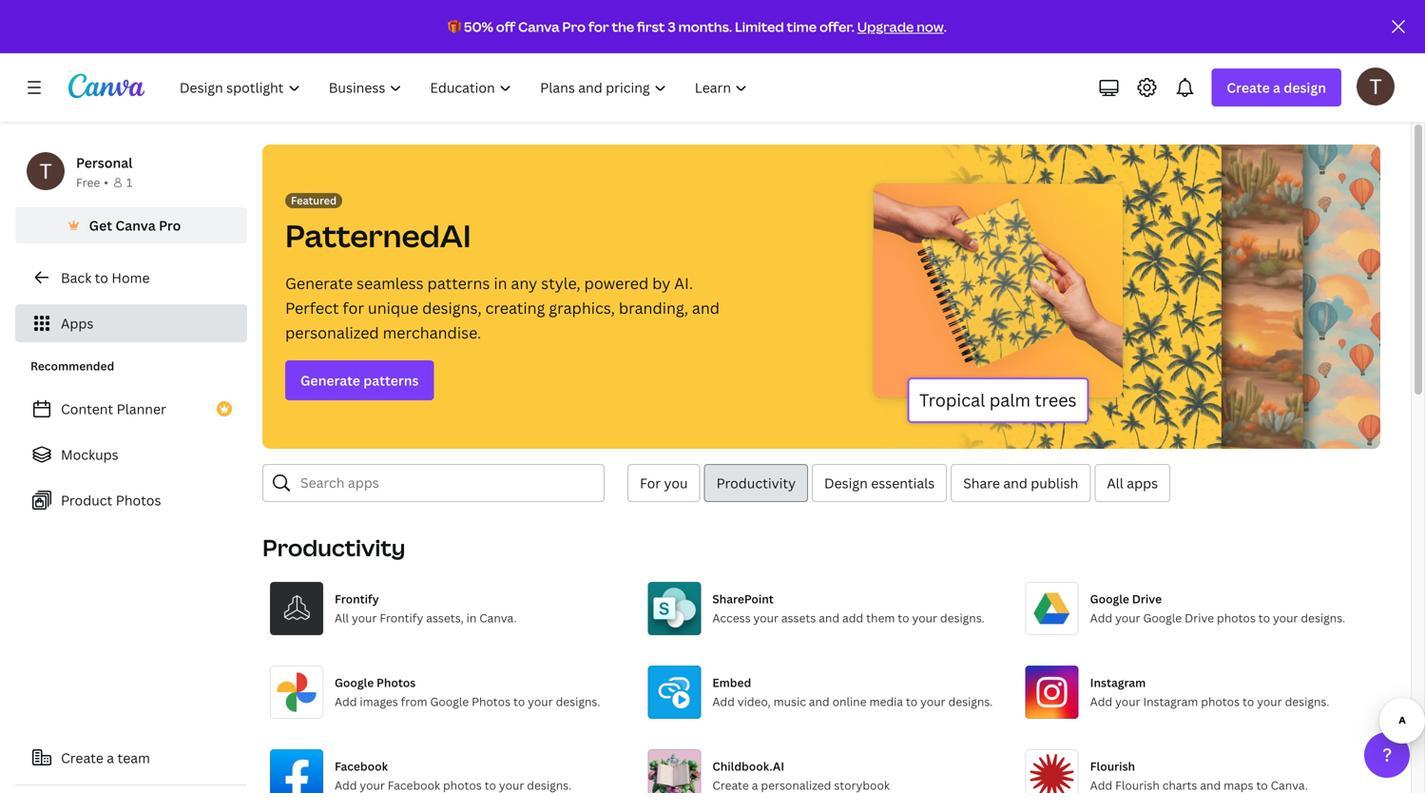 Task type: describe. For each thing, give the bounding box(es) containing it.
designs. for sharepoint access your assets and add them to your designs.
[[941, 610, 985, 626]]

0 vertical spatial drive
[[1133, 591, 1162, 607]]

all apps
[[1107, 474, 1159, 492]]

for
[[640, 474, 661, 492]]

months.
[[679, 18, 732, 36]]

upgrade now button
[[858, 18, 944, 36]]

you
[[664, 474, 688, 492]]

by
[[653, 273, 671, 293]]

1 vertical spatial frontify
[[380, 610, 424, 626]]

create a design button
[[1212, 68, 1342, 107]]

all inside button
[[1107, 474, 1124, 492]]

generate patterns
[[301, 371, 419, 389]]

1
[[126, 175, 132, 190]]

seamless
[[357, 273, 424, 293]]

essentials
[[871, 474, 935, 492]]

designs. for google drive add your google drive photos to your designs.
[[1301, 610, 1346, 626]]

featured
[[291, 193, 337, 207]]

design essentials
[[825, 474, 935, 492]]

in inside frontify all your frontify assets, in canva.
[[467, 610, 477, 626]]

them
[[867, 610, 895, 626]]

50%
[[464, 18, 494, 36]]

content planner
[[61, 400, 166, 418]]

google drive add your google drive photos to your designs.
[[1091, 591, 1346, 626]]

1 horizontal spatial canva
[[518, 18, 560, 36]]

creating
[[486, 298, 545, 318]]

and inside generate seamless patterns in any style, powered by ai. perfect for unique designs, creating graphics, branding, and personalized merchandise.
[[692, 298, 720, 318]]

frontify all your frontify assets, in canva.
[[335, 591, 517, 626]]

design
[[825, 474, 868, 492]]

apps
[[1127, 474, 1159, 492]]

create a team button
[[15, 739, 247, 777]]

style,
[[541, 273, 581, 293]]

first
[[637, 18, 665, 36]]

patternedai
[[285, 215, 471, 256]]

photos inside google drive add your google drive photos to your designs.
[[1217, 610, 1256, 626]]

designs. inside instagram add your instagram photos to your designs.
[[1286, 694, 1330, 710]]

assets,
[[426, 610, 464, 626]]

unique
[[368, 298, 419, 318]]

all apps button
[[1095, 464, 1171, 502]]

0 vertical spatial instagram
[[1091, 675, 1146, 691]]

patterns inside button
[[364, 371, 419, 389]]

google photos add images from google photos to your designs.
[[335, 675, 601, 710]]

.
[[944, 18, 947, 36]]

featured patternedai
[[285, 193, 471, 256]]

create for create a design
[[1227, 78, 1270, 97]]

add
[[843, 610, 864, 626]]

facebook
[[335, 759, 388, 774]]

recommended
[[30, 358, 114, 374]]

apps
[[61, 314, 94, 332]]

2 vertical spatial photos
[[472, 694, 511, 710]]

productivity button
[[704, 464, 808, 502]]

create a design
[[1227, 78, 1327, 97]]

generate for generate patterns
[[301, 371, 360, 389]]

1 vertical spatial productivity
[[263, 532, 406, 563]]

sharepoint
[[713, 591, 774, 607]]

mockups
[[61, 446, 119, 464]]

all inside frontify all your frontify assets, in canva.
[[335, 610, 349, 626]]

in inside generate seamless patterns in any style, powered by ai. perfect for unique designs, creating graphics, branding, and personalized merchandise.
[[494, 273, 507, 293]]

•
[[104, 175, 108, 190]]

1 horizontal spatial pro
[[562, 18, 586, 36]]

video,
[[738, 694, 771, 710]]

off
[[496, 18, 516, 36]]

canva.
[[480, 610, 517, 626]]

to for google drive add your google drive photos to your designs.
[[1259, 610, 1271, 626]]

planner
[[117, 400, 166, 418]]

add inside embed add video, music and online media to your designs.
[[713, 694, 735, 710]]

🎁 50% off canva pro for the first 3 months. limited time offer. upgrade now .
[[448, 18, 947, 36]]

personalized
[[285, 322, 379, 343]]

team
[[117, 749, 150, 767]]

the
[[612, 18, 635, 36]]

merchandise.
[[383, 322, 481, 343]]

get canva pro button
[[15, 207, 247, 243]]

back
[[61, 269, 92, 287]]

back to home
[[61, 269, 150, 287]]

canva inside button
[[115, 216, 156, 234]]

share and publish
[[964, 474, 1079, 492]]

add inside instagram add your instagram photos to your designs.
[[1091, 694, 1113, 710]]

time
[[787, 18, 817, 36]]

to inside instagram add your instagram photos to your designs.
[[1243, 694, 1255, 710]]

0 vertical spatial for
[[589, 18, 609, 36]]

generate for generate seamless patterns in any style, powered by ai. perfect for unique designs, creating graphics, branding, and personalized merchandise.
[[285, 273, 353, 293]]

create for create a team
[[61, 749, 104, 767]]

flourish
[[1091, 759, 1136, 774]]

content
[[61, 400, 113, 418]]

patterns inside generate seamless patterns in any style, powered by ai. perfect for unique designs, creating graphics, branding, and personalized merchandise.
[[428, 273, 490, 293]]

music
[[774, 694, 806, 710]]

a for design
[[1274, 78, 1281, 97]]

design essentials button
[[812, 464, 948, 502]]

your inside embed add video, music and online media to your designs.
[[921, 694, 946, 710]]



Task type: vqa. For each thing, say whether or not it's contained in the screenshot.
Brand for Brand Kit
no



Task type: locate. For each thing, give the bounding box(es) containing it.
0 horizontal spatial all
[[335, 610, 349, 626]]

1 vertical spatial all
[[335, 610, 349, 626]]

for
[[589, 18, 609, 36], [343, 298, 364, 318]]

and left "add"
[[819, 610, 840, 626]]

apps link
[[15, 304, 247, 342]]

0 horizontal spatial patterns
[[364, 371, 419, 389]]

to inside google photos add images from google photos to your designs.
[[514, 694, 525, 710]]

your
[[352, 610, 377, 626], [754, 610, 779, 626], [913, 610, 938, 626], [1116, 610, 1141, 626], [1274, 610, 1299, 626], [528, 694, 553, 710], [921, 694, 946, 710], [1116, 694, 1141, 710], [1258, 694, 1283, 710]]

0 horizontal spatial photos
[[116, 491, 161, 509]]

1 vertical spatial pro
[[159, 216, 181, 234]]

and right the share
[[1004, 474, 1028, 492]]

photos inside list
[[116, 491, 161, 509]]

create a team
[[61, 749, 150, 767]]

0 horizontal spatial a
[[107, 749, 114, 767]]

from
[[401, 694, 428, 710]]

to for embed add video, music and online media to your designs.
[[906, 694, 918, 710]]

google
[[1091, 591, 1130, 607], [1144, 610, 1182, 626], [335, 675, 374, 691], [430, 694, 469, 710]]

1 vertical spatial a
[[107, 749, 114, 767]]

embed add video, music and online media to your designs.
[[713, 675, 993, 710]]

a left design
[[1274, 78, 1281, 97]]

branding,
[[619, 298, 689, 318]]

photos
[[1217, 610, 1256, 626], [1202, 694, 1240, 710]]

add
[[1091, 610, 1113, 626], [335, 694, 357, 710], [713, 694, 735, 710], [1091, 694, 1113, 710]]

limited
[[735, 18, 784, 36]]

pro
[[562, 18, 586, 36], [159, 216, 181, 234]]

generate patterns button
[[285, 360, 434, 400]]

product photos
[[61, 491, 161, 509]]

0 vertical spatial generate
[[285, 273, 353, 293]]

productivity
[[717, 474, 796, 492], [263, 532, 406, 563]]

powered
[[585, 273, 649, 293]]

for you
[[640, 474, 688, 492]]

a text box shows "tropical palm trees" and behind it is a photo of two hands holding a spiral bound notebook with a repeating pattern of palm trees on the cover. behind that are more patterns. one is of cacti in the desert and the other is hot air balloons in the clouds. image
[[841, 145, 1381, 449]]

for you button
[[628, 464, 701, 502]]

for inside generate seamless patterns in any style, powered by ai. perfect for unique designs, creating graphics, branding, and personalized merchandise.
[[343, 298, 364, 318]]

0 vertical spatial patterns
[[428, 273, 490, 293]]

3
[[668, 18, 676, 36]]

0 horizontal spatial frontify
[[335, 591, 379, 607]]

designs. inside the sharepoint access your assets and add them to your designs.
[[941, 610, 985, 626]]

a left team
[[107, 749, 114, 767]]

0 vertical spatial a
[[1274, 78, 1281, 97]]

1 horizontal spatial all
[[1107, 474, 1124, 492]]

0 horizontal spatial productivity
[[263, 532, 406, 563]]

add inside google photos add images from google photos to your designs.
[[335, 694, 357, 710]]

instagram
[[1091, 675, 1146, 691], [1144, 694, 1199, 710]]

1 vertical spatial for
[[343, 298, 364, 318]]

ai.
[[675, 273, 693, 293]]

generate seamless patterns in any style, powered by ai. perfect for unique designs, creating graphics, branding, and personalized merchandise.
[[285, 273, 720, 343]]

assets
[[782, 610, 816, 626]]

0 horizontal spatial for
[[343, 298, 364, 318]]

a inside button
[[107, 749, 114, 767]]

perfect
[[285, 298, 339, 318]]

a for team
[[107, 749, 114, 767]]

0 vertical spatial productivity
[[717, 474, 796, 492]]

home
[[112, 269, 150, 287]]

0 vertical spatial create
[[1227, 78, 1270, 97]]

create left design
[[1227, 78, 1270, 97]]

0 horizontal spatial drive
[[1133, 591, 1162, 607]]

generate inside button
[[301, 371, 360, 389]]

create left team
[[61, 749, 104, 767]]

product photos link
[[15, 481, 247, 519]]

photos for google
[[377, 675, 416, 691]]

all
[[1107, 474, 1124, 492], [335, 610, 349, 626]]

canva right off
[[518, 18, 560, 36]]

and inside button
[[1004, 474, 1028, 492]]

graphics,
[[549, 298, 615, 318]]

0 vertical spatial photos
[[116, 491, 161, 509]]

list
[[15, 390, 247, 519]]

generate inside generate seamless patterns in any style, powered by ai. perfect for unique designs, creating graphics, branding, and personalized merchandise.
[[285, 273, 353, 293]]

pro up 'back to home' link at the left of the page
[[159, 216, 181, 234]]

publish
[[1031, 474, 1079, 492]]

your inside frontify all your frontify assets, in canva.
[[352, 610, 377, 626]]

generate up perfect in the left top of the page
[[285, 273, 353, 293]]

1 vertical spatial generate
[[301, 371, 360, 389]]

1 horizontal spatial create
[[1227, 78, 1270, 97]]

0 horizontal spatial canva
[[115, 216, 156, 234]]

now
[[917, 18, 944, 36]]

childbook.ai
[[713, 759, 785, 774]]

2 horizontal spatial photos
[[472, 694, 511, 710]]

1 horizontal spatial frontify
[[380, 610, 424, 626]]

get canva pro
[[89, 216, 181, 234]]

and down the "ai."
[[692, 298, 720, 318]]

a inside "dropdown button"
[[1274, 78, 1281, 97]]

1 horizontal spatial a
[[1274, 78, 1281, 97]]

1 horizontal spatial in
[[494, 273, 507, 293]]

canva
[[518, 18, 560, 36], [115, 216, 156, 234]]

Input field to search for apps search field
[[301, 465, 593, 501]]

designs. inside embed add video, music and online media to your designs.
[[949, 694, 993, 710]]

designs. inside google photos add images from google photos to your designs.
[[556, 694, 601, 710]]

online
[[833, 694, 867, 710]]

0 vertical spatial frontify
[[335, 591, 379, 607]]

create inside "dropdown button"
[[1227, 78, 1270, 97]]

get
[[89, 216, 112, 234]]

for up personalized
[[343, 298, 364, 318]]

content planner link
[[15, 390, 247, 428]]

photos down google drive add your google drive photos to your designs.
[[1202, 694, 1240, 710]]

free •
[[76, 175, 108, 190]]

and inside the sharepoint access your assets and add them to your designs.
[[819, 610, 840, 626]]

1 horizontal spatial drive
[[1185, 610, 1215, 626]]

mockups link
[[15, 436, 247, 474]]

photos for product
[[116, 491, 161, 509]]

designs.
[[941, 610, 985, 626], [1301, 610, 1346, 626], [556, 694, 601, 710], [949, 694, 993, 710], [1286, 694, 1330, 710]]

back to home link
[[15, 259, 247, 297]]

1 vertical spatial create
[[61, 749, 104, 767]]

canva right get
[[115, 216, 156, 234]]

images
[[360, 694, 398, 710]]

designs. for google photos add images from google photos to your designs.
[[556, 694, 601, 710]]

1 vertical spatial drive
[[1185, 610, 1215, 626]]

top level navigation element
[[167, 68, 764, 107]]

add inside google drive add your google drive photos to your designs.
[[1091, 610, 1113, 626]]

pro inside button
[[159, 216, 181, 234]]

list containing content planner
[[15, 390, 247, 519]]

generate down personalized
[[301, 371, 360, 389]]

1 horizontal spatial photos
[[377, 675, 416, 691]]

0 vertical spatial canva
[[518, 18, 560, 36]]

pro left the
[[562, 18, 586, 36]]

photos inside instagram add your instagram photos to your designs.
[[1202, 694, 1240, 710]]

0 horizontal spatial create
[[61, 749, 104, 767]]

designs,
[[422, 298, 482, 318]]

access
[[713, 610, 751, 626]]

🎁
[[448, 18, 461, 36]]

designs. inside google drive add your google drive photos to your designs.
[[1301, 610, 1346, 626]]

to inside google drive add your google drive photos to your designs.
[[1259, 610, 1271, 626]]

media
[[870, 694, 904, 710]]

in left any
[[494, 273, 507, 293]]

1 vertical spatial canva
[[115, 216, 156, 234]]

photos down mockups link
[[116, 491, 161, 509]]

and right music
[[809, 694, 830, 710]]

0 vertical spatial in
[[494, 273, 507, 293]]

personal
[[76, 154, 133, 172]]

instagram add your instagram photos to your designs.
[[1091, 675, 1330, 710]]

designs. for embed add video, music and online media to your designs.
[[949, 694, 993, 710]]

photos up instagram add your instagram photos to your designs.
[[1217, 610, 1256, 626]]

to inside the sharepoint access your assets and add them to your designs.
[[898, 610, 910, 626]]

1 vertical spatial instagram
[[1144, 694, 1199, 710]]

share and publish button
[[951, 464, 1091, 502]]

productivity inside button
[[717, 474, 796, 492]]

a
[[1274, 78, 1281, 97], [107, 749, 114, 767]]

sharepoint access your assets and add them to your designs.
[[713, 591, 985, 626]]

0 vertical spatial photos
[[1217, 610, 1256, 626]]

frontify
[[335, 591, 379, 607], [380, 610, 424, 626]]

in left 'canva.' at the bottom of page
[[467, 610, 477, 626]]

and inside embed add video, music and online media to your designs.
[[809, 694, 830, 710]]

0 vertical spatial all
[[1107, 474, 1124, 492]]

patterns up designs,
[[428, 273, 490, 293]]

1 vertical spatial photos
[[377, 675, 416, 691]]

0 horizontal spatial in
[[467, 610, 477, 626]]

1 vertical spatial in
[[467, 610, 477, 626]]

1 vertical spatial photos
[[1202, 694, 1240, 710]]

photos up images
[[377, 675, 416, 691]]

for left the
[[589, 18, 609, 36]]

0 horizontal spatial pro
[[159, 216, 181, 234]]

1 horizontal spatial productivity
[[717, 474, 796, 492]]

design
[[1284, 78, 1327, 97]]

0 vertical spatial pro
[[562, 18, 586, 36]]

terry turtle image
[[1357, 67, 1395, 105]]

1 vertical spatial patterns
[[364, 371, 419, 389]]

patterns
[[428, 273, 490, 293], [364, 371, 419, 389]]

1 horizontal spatial for
[[589, 18, 609, 36]]

your inside google photos add images from google photos to your designs.
[[528, 694, 553, 710]]

product
[[61, 491, 113, 509]]

to for sharepoint access your assets and add them to your designs.
[[898, 610, 910, 626]]

to
[[95, 269, 108, 287], [898, 610, 910, 626], [1259, 610, 1271, 626], [514, 694, 525, 710], [906, 694, 918, 710], [1243, 694, 1255, 710]]

free
[[76, 175, 100, 190]]

to inside embed add video, music and online media to your designs.
[[906, 694, 918, 710]]

patterns down "merchandise."
[[364, 371, 419, 389]]

any
[[511, 273, 538, 293]]

1 horizontal spatial patterns
[[428, 273, 490, 293]]

embed
[[713, 675, 752, 691]]

offer.
[[820, 18, 855, 36]]

to for google photos add images from google photos to your designs.
[[514, 694, 525, 710]]

share
[[964, 474, 1001, 492]]

create inside button
[[61, 749, 104, 767]]

photos right from
[[472, 694, 511, 710]]

upgrade
[[858, 18, 914, 36]]



